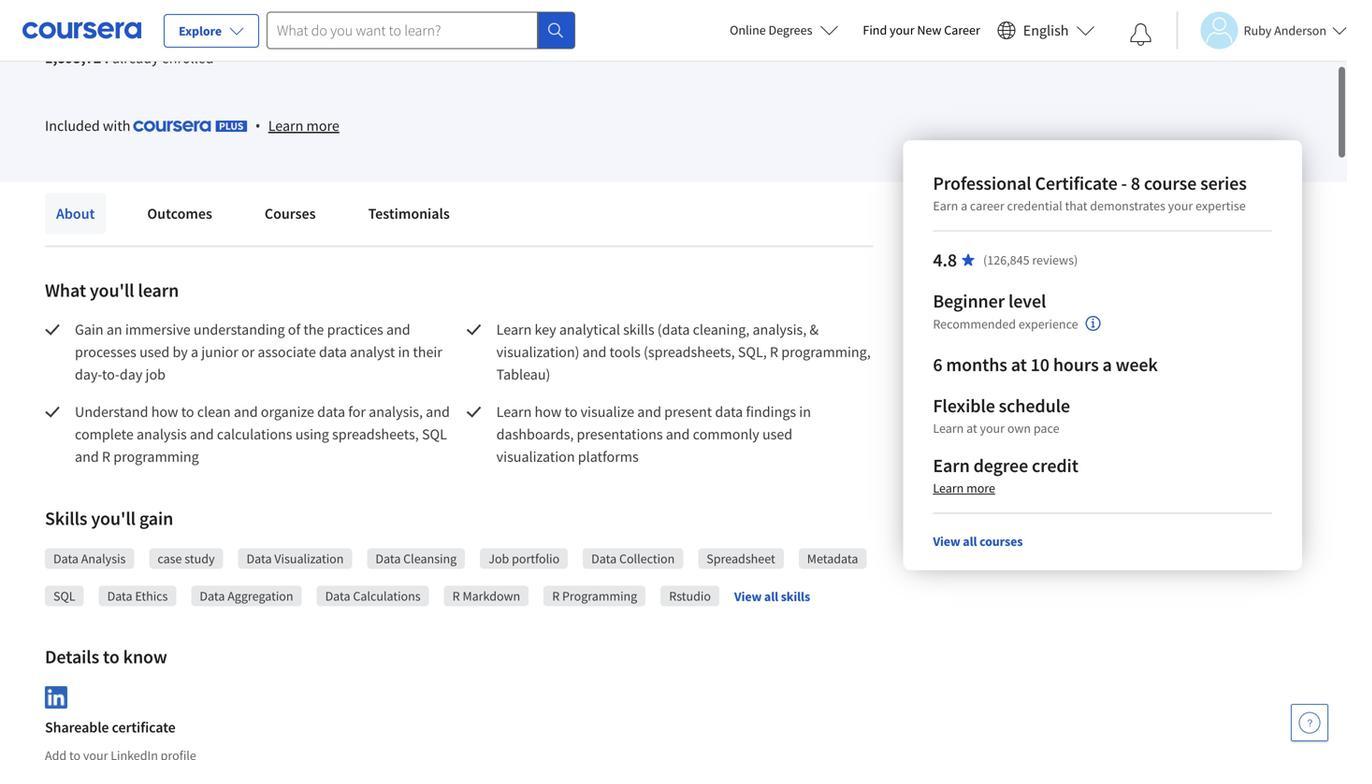 Task type: locate. For each thing, give the bounding box(es) containing it.
data inside understand how to clean and organize data for analysis, and complete analysis and calculations using spreadsheets, sql and r programming
[[317, 403, 345, 422]]

data for data collection
[[592, 551, 617, 567]]

data inside learn how to visualize and present data findings in dashboards, presentations and commonly used visualization platforms
[[715, 403, 743, 422]]

data down "study" in the bottom of the page
[[200, 588, 225, 605]]

learn more link for degree
[[933, 480, 995, 497]]

to
[[181, 403, 194, 422], [565, 403, 578, 422], [103, 646, 120, 669]]

data down visualization
[[325, 588, 350, 605]]

1 vertical spatial at
[[967, 420, 977, 437]]

learn left key
[[497, 320, 532, 339]]

you'll up an
[[90, 279, 134, 302]]

learn more link for learn
[[268, 114, 339, 137]]

sql right 'spreadsheets,'
[[422, 425, 447, 444]]

and down complete
[[75, 448, 99, 466]]

earn left degree
[[933, 454, 970, 478]]

learn how to visualize and present data findings in dashboards, presentations and commonly used visualization platforms
[[497, 403, 814, 466]]

learn down flexible
[[933, 420, 964, 437]]

starts dec 13 button
[[45, 0, 197, 32]]

a
[[961, 197, 968, 214], [191, 343, 198, 362], [1103, 353, 1112, 377]]

and down clean
[[190, 425, 214, 444]]

2 earn from the top
[[933, 454, 970, 478]]

view down spreadsheet
[[734, 589, 762, 606]]

already
[[112, 49, 159, 67]]

financial aid available
[[212, 7, 335, 24]]

1 earn from the top
[[933, 197, 958, 214]]

used
[[139, 343, 170, 362], [763, 425, 793, 444]]

1 horizontal spatial view
[[933, 533, 961, 550]]

view all courses link
[[933, 533, 1023, 550]]

1 vertical spatial earn
[[933, 454, 970, 478]]

at down flexible
[[967, 420, 977, 437]]

0 vertical spatial view
[[933, 533, 961, 550]]

0 vertical spatial skills
[[623, 320, 655, 339]]

at
[[1011, 353, 1027, 377], [967, 420, 977, 437]]

gain
[[139, 507, 173, 531]]

pace
[[1034, 420, 1060, 437]]

your down the course
[[1168, 197, 1193, 214]]

0 horizontal spatial how
[[151, 403, 178, 422]]

10
[[1031, 353, 1050, 377]]

0 horizontal spatial more
[[306, 116, 339, 135]]

new
[[917, 22, 942, 38]]

1 horizontal spatial used
[[763, 425, 793, 444]]

data left for
[[317, 403, 345, 422]]

coursera image
[[22, 15, 141, 45]]

analyst
[[350, 343, 395, 362]]

cleaning,
[[693, 320, 750, 339]]

find your new career
[[863, 22, 980, 38]]

0 horizontal spatial skills
[[623, 320, 655, 339]]

0 vertical spatial more
[[306, 116, 339, 135]]

•
[[255, 115, 261, 135]]

1 vertical spatial in
[[799, 403, 811, 422]]

0 vertical spatial learn more link
[[268, 114, 339, 137]]

to left clean
[[181, 403, 194, 422]]

0 vertical spatial all
[[963, 533, 977, 550]]

and down their
[[426, 403, 450, 422]]

data up aggregation
[[247, 551, 272, 567]]

a right by
[[191, 343, 198, 362]]

learn right the •
[[268, 116, 303, 135]]

to inside understand how to clean and organize data for analysis, and complete analysis and calculations using spreadsheets, sql and r programming
[[181, 403, 194, 422]]

more inside earn degree credit learn more
[[967, 480, 995, 497]]

0 vertical spatial at
[[1011, 353, 1027, 377]]

-
[[1121, 172, 1127, 195]]

1 horizontal spatial all
[[963, 533, 977, 550]]

data left the analysis
[[53, 551, 79, 567]]

english
[[1023, 21, 1069, 40]]

and down present
[[666, 425, 690, 444]]

learn key analytical skills (data cleaning, analysis, & visualization) and tools (spreadsheets, sql, r programming, tableau)
[[497, 320, 874, 384]]

more inside • learn more
[[306, 116, 339, 135]]

you'll for what
[[90, 279, 134, 302]]

0 horizontal spatial in
[[398, 343, 410, 362]]

outcomes link
[[136, 193, 224, 234]]

view left courses
[[933, 533, 961, 550]]

to-
[[102, 365, 120, 384]]

learn inside • learn more
[[268, 116, 303, 135]]

reviews)
[[1032, 252, 1078, 269]]

their
[[413, 343, 442, 362]]

and up calculations
[[234, 403, 258, 422]]

using
[[295, 425, 329, 444]]

1 vertical spatial sql
[[53, 588, 75, 605]]

data up programming
[[592, 551, 617, 567]]

included
[[45, 116, 100, 135]]

2 horizontal spatial to
[[565, 403, 578, 422]]

0 vertical spatial earn
[[933, 197, 958, 214]]

more right the •
[[306, 116, 339, 135]]

testimonials link
[[357, 193, 461, 234]]

2 vertical spatial your
[[980, 420, 1005, 437]]

1 vertical spatial skills
[[781, 589, 810, 606]]

data left ethics
[[107, 588, 132, 605]]

months
[[946, 353, 1008, 377]]

how
[[151, 403, 178, 422], [535, 403, 562, 422]]

visualization
[[274, 551, 344, 567]]

you'll for skills
[[91, 507, 136, 531]]

view for view all courses
[[933, 533, 961, 550]]

details to know
[[45, 646, 167, 669]]

learn more link right the •
[[268, 114, 339, 137]]

1 horizontal spatial a
[[961, 197, 968, 214]]

analysis, up 'spreadsheets,'
[[369, 403, 423, 422]]

0 horizontal spatial learn more link
[[268, 114, 339, 137]]

1 vertical spatial more
[[967, 480, 995, 497]]

0 horizontal spatial to
[[103, 646, 120, 669]]

course
[[1144, 172, 1197, 195]]

spreadsheet
[[707, 551, 775, 567]]

how inside understand how to clean and organize data for analysis, and complete analysis and calculations using spreadsheets, sql and r programming
[[151, 403, 178, 422]]

and down analytical
[[583, 343, 607, 362]]

skills down the metadata
[[781, 589, 810, 606]]

more down degree
[[967, 480, 995, 497]]

data down 'the'
[[319, 343, 347, 362]]

data
[[319, 343, 347, 362], [317, 403, 345, 422], [715, 403, 743, 422]]

(126,845
[[983, 252, 1030, 269]]

1 horizontal spatial how
[[535, 403, 562, 422]]

job
[[489, 551, 509, 567]]

0 horizontal spatial view
[[734, 589, 762, 606]]

at inside the flexible schedule learn at your own pace
[[967, 420, 977, 437]]

2 horizontal spatial a
[[1103, 353, 1112, 377]]

what
[[45, 279, 86, 302]]

skills up tools in the top of the page
[[623, 320, 655, 339]]

outcomes
[[147, 204, 212, 223]]

in left their
[[398, 343, 410, 362]]

0 horizontal spatial all
[[764, 589, 778, 606]]

data for data analysis
[[53, 551, 79, 567]]

learn up view all courses link at the right
[[933, 480, 964, 497]]

0 vertical spatial analysis,
[[753, 320, 807, 339]]

earn inside 'professional certificate - 8 course series earn a career credential that demonstrates your expertise'
[[933, 197, 958, 214]]

schedule
[[999, 394, 1070, 418]]

and
[[386, 320, 410, 339], [583, 343, 607, 362], [234, 403, 258, 422], [426, 403, 450, 422], [637, 403, 661, 422], [190, 425, 214, 444], [666, 425, 690, 444], [75, 448, 99, 466]]

0 horizontal spatial a
[[191, 343, 198, 362]]

present
[[664, 403, 712, 422]]

1 vertical spatial used
[[763, 425, 793, 444]]

complete
[[75, 425, 134, 444]]

about link
[[45, 193, 106, 234]]

and up analyst
[[386, 320, 410, 339]]

learn
[[268, 116, 303, 135], [497, 320, 532, 339], [497, 403, 532, 422], [933, 420, 964, 437], [933, 480, 964, 497]]

data up commonly on the right bottom of the page
[[715, 403, 743, 422]]

0 horizontal spatial your
[[890, 22, 915, 38]]

0 vertical spatial sql
[[422, 425, 447, 444]]

used up the job
[[139, 343, 170, 362]]

to left know
[[103, 646, 120, 669]]

1 vertical spatial analysis,
[[369, 403, 423, 422]]

degrees
[[769, 22, 813, 38]]

you'll
[[90, 279, 134, 302], [91, 507, 136, 531]]

all left courses
[[963, 533, 977, 550]]

to left visualize
[[565, 403, 578, 422]]

your left 'own'
[[980, 420, 1005, 437]]

0 vertical spatial you'll
[[90, 279, 134, 302]]

all
[[963, 533, 977, 550], [764, 589, 778, 606]]

a left career
[[961, 197, 968, 214]]

how inside learn how to visualize and present data findings in dashboards, presentations and commonly used visualization platforms
[[535, 403, 562, 422]]

0 vertical spatial in
[[398, 343, 410, 362]]

english button
[[990, 0, 1103, 61]]

all down spreadsheet
[[764, 589, 778, 606]]

1 horizontal spatial skills
[[781, 589, 810, 606]]

learn more link down degree
[[933, 480, 995, 497]]

1 horizontal spatial to
[[181, 403, 194, 422]]

credential
[[1007, 197, 1063, 214]]

r programming
[[552, 588, 637, 605]]

0 horizontal spatial at
[[967, 420, 977, 437]]

and inside learn key analytical skills (data cleaning, analysis, & visualization) and tools (spreadsheets, sql, r programming, tableau)
[[583, 343, 607, 362]]

collection
[[619, 551, 675, 567]]

1 how from the left
[[151, 403, 178, 422]]

data for using
[[317, 403, 345, 422]]

data visualization
[[247, 551, 344, 567]]

your right the find
[[890, 22, 915, 38]]

learn inside earn degree credit learn more
[[933, 480, 964, 497]]

None search field
[[267, 12, 575, 49]]

2 how from the left
[[535, 403, 562, 422]]

0 horizontal spatial analysis,
[[369, 403, 423, 422]]

analysis, left &
[[753, 320, 807, 339]]

analytical
[[559, 320, 620, 339]]

in right findings
[[799, 403, 811, 422]]

at left 10
[[1011, 353, 1027, 377]]

1 horizontal spatial your
[[980, 420, 1005, 437]]

how up dashboards, at the left bottom of the page
[[535, 403, 562, 422]]

learn more link
[[268, 114, 339, 137], [933, 480, 995, 497]]

included with
[[45, 116, 134, 135]]

job
[[146, 365, 166, 384]]

view inside button
[[734, 589, 762, 606]]

0 vertical spatial used
[[139, 343, 170, 362]]

ruby anderson button
[[1177, 12, 1347, 49]]

6 months at 10 hours a week
[[933, 353, 1158, 377]]

a inside gain an immersive understanding of the practices and processes used by a junior or associate data analyst in their day-to-day job
[[191, 343, 198, 362]]

r right the sql,
[[770, 343, 779, 362]]

to for clean
[[181, 403, 194, 422]]

aggregation
[[228, 588, 293, 605]]

learn up dashboards, at the left bottom of the page
[[497, 403, 532, 422]]

your
[[890, 22, 915, 38], [1168, 197, 1193, 214], [980, 420, 1005, 437]]

view for view all skills
[[734, 589, 762, 606]]

earn left career
[[933, 197, 958, 214]]

1 horizontal spatial learn more link
[[933, 480, 995, 497]]

r down complete
[[102, 448, 110, 466]]

programming,
[[781, 343, 871, 362]]

understand how to clean and organize data for analysis, and complete analysis and calculations using spreadsheets, sql and r programming
[[75, 403, 453, 466]]

you'll up the analysis
[[91, 507, 136, 531]]

recommended experience
[[933, 316, 1078, 333]]

1 horizontal spatial more
[[967, 480, 995, 497]]

skills inside button
[[781, 589, 810, 606]]

details
[[45, 646, 99, 669]]

all inside button
[[764, 589, 778, 606]]

2 horizontal spatial your
[[1168, 197, 1193, 214]]

used down findings
[[763, 425, 793, 444]]

sql down data analysis
[[53, 588, 75, 605]]

(data
[[658, 320, 690, 339]]

(spreadsheets,
[[644, 343, 735, 362]]

0 horizontal spatial used
[[139, 343, 170, 362]]

study
[[185, 551, 215, 567]]

coursera plus image
[[134, 121, 248, 132]]

1 vertical spatial view
[[734, 589, 762, 606]]

• learn more
[[255, 115, 339, 135]]

1 horizontal spatial sql
[[422, 425, 447, 444]]

how up analysis
[[151, 403, 178, 422]]

skills inside learn key analytical skills (data cleaning, analysis, & visualization) and tools (spreadsheets, sql, r programming, tableau)
[[623, 320, 655, 339]]

certificate
[[1035, 172, 1118, 195]]

data up calculations
[[376, 551, 401, 567]]

1 horizontal spatial in
[[799, 403, 811, 422]]

a left 'week'
[[1103, 353, 1112, 377]]

1 horizontal spatial at
[[1011, 353, 1027, 377]]

1 vertical spatial your
[[1168, 197, 1193, 214]]

1 vertical spatial learn more link
[[933, 480, 995, 497]]

to inside learn how to visualize and present data findings in dashboards, presentations and commonly used visualization platforms
[[565, 403, 578, 422]]

data for data cleansing
[[376, 551, 401, 567]]

programming
[[562, 588, 637, 605]]

1 vertical spatial all
[[764, 589, 778, 606]]

data analysis
[[53, 551, 126, 567]]

1 horizontal spatial analysis,
[[753, 320, 807, 339]]

1 vertical spatial you'll
[[91, 507, 136, 531]]

sql inside understand how to clean and organize data for analysis, and complete analysis and calculations using spreadsheets, sql and r programming
[[422, 425, 447, 444]]



Task type: vqa. For each thing, say whether or not it's contained in the screenshot.
Aggregation
yes



Task type: describe. For each thing, give the bounding box(es) containing it.
series
[[1201, 172, 1247, 195]]

portfolio
[[512, 551, 560, 567]]

r inside understand how to clean and organize data for analysis, and complete analysis and calculations using spreadsheets, sql and r programming
[[102, 448, 110, 466]]

visualize
[[581, 403, 634, 422]]

earn inside earn degree credit learn more
[[933, 454, 970, 478]]

data ethics
[[107, 588, 168, 605]]

starts dec 13
[[87, 5, 154, 20]]

how for learn
[[535, 403, 562, 422]]

4.8
[[933, 248, 957, 272]]

analysis
[[81, 551, 126, 567]]

show notifications image
[[1130, 23, 1152, 46]]

immersive
[[125, 320, 191, 339]]

used inside learn how to visualize and present data findings in dashboards, presentations and commonly used visualization platforms
[[763, 425, 793, 444]]

help center image
[[1299, 712, 1321, 734]]

data for data ethics
[[107, 588, 132, 605]]

by
[[173, 343, 188, 362]]

commonly
[[693, 425, 760, 444]]

dashboards,
[[497, 425, 574, 444]]

of
[[288, 320, 300, 339]]

beginner
[[933, 290, 1005, 313]]

find
[[863, 22, 887, 38]]

analysis
[[137, 425, 187, 444]]

understanding
[[194, 320, 285, 339]]

data for data aggregation
[[200, 588, 225, 605]]

courses link
[[253, 193, 327, 234]]

1,895,724 already enrolled
[[45, 49, 214, 67]]

find your new career link
[[854, 19, 990, 42]]

0 horizontal spatial sql
[[53, 588, 75, 605]]

expertise
[[1196, 197, 1246, 214]]

practices
[[327, 320, 383, 339]]

shareable certificate
[[45, 719, 176, 738]]

dec
[[121, 5, 140, 20]]

analysis, inside learn key analytical skills (data cleaning, analysis, & visualization) and tools (spreadsheets, sql, r programming, tableau)
[[753, 320, 807, 339]]

hours
[[1053, 353, 1099, 377]]

a inside 'professional certificate - 8 course series earn a career credential that demonstrates your expertise'
[[961, 197, 968, 214]]

r inside learn key analytical skills (data cleaning, analysis, & visualization) and tools (spreadsheets, sql, r programming, tableau)
[[770, 343, 779, 362]]

professional
[[933, 172, 1032, 195]]

for
[[348, 403, 366, 422]]

that
[[1065, 197, 1088, 214]]

or
[[241, 343, 255, 362]]

in inside learn how to visualize and present data findings in dashboards, presentations and commonly used visualization platforms
[[799, 403, 811, 422]]

data inside gain an immersive understanding of the practices and processes used by a junior or associate data analyst in their day-to-day job
[[319, 343, 347, 362]]

learn inside learn how to visualize and present data findings in dashboards, presentations and commonly used visualization platforms
[[497, 403, 532, 422]]

13
[[142, 5, 154, 20]]

spreadsheets,
[[332, 425, 419, 444]]

data for data visualization
[[247, 551, 272, 567]]

data calculations
[[325, 588, 421, 605]]

job portfolio
[[489, 551, 560, 567]]

how for understand
[[151, 403, 178, 422]]

rstudio
[[669, 588, 711, 605]]

understand
[[75, 403, 148, 422]]

findings
[[746, 403, 796, 422]]

and inside gain an immersive understanding of the practices and processes used by a junior or associate data analyst in their day-to-day job
[[386, 320, 410, 339]]

about
[[56, 204, 95, 223]]

data for visualization
[[715, 403, 743, 422]]

metadata
[[807, 551, 858, 567]]

data for data calculations
[[325, 588, 350, 605]]

own
[[1008, 420, 1031, 437]]

&
[[810, 320, 819, 339]]

in inside gain an immersive understanding of the practices and processes used by a junior or associate data analyst in their day-to-day job
[[398, 343, 410, 362]]

used inside gain an immersive understanding of the practices and processes used by a junior or associate data analyst in their day-to-day job
[[139, 343, 170, 362]]

your inside 'professional certificate - 8 course series earn a career credential that demonstrates your expertise'
[[1168, 197, 1193, 214]]

to for visualize
[[565, 403, 578, 422]]

ethics
[[135, 588, 168, 605]]

processes
[[75, 343, 137, 362]]

all for skills
[[764, 589, 778, 606]]

r down portfolio
[[552, 588, 560, 605]]

know
[[123, 646, 167, 669]]

testimonials
[[368, 204, 450, 223]]

view all courses
[[933, 533, 1023, 550]]

professional certificate - 8 course series earn a career credential that demonstrates your expertise
[[933, 172, 1247, 214]]

information about difficulty level pre-requisites. image
[[1086, 316, 1101, 331]]

(126,845 reviews)
[[983, 252, 1078, 269]]

earn degree credit learn more
[[933, 454, 1079, 497]]

learn inside the flexible schedule learn at your own pace
[[933, 420, 964, 437]]

online degrees
[[730, 22, 813, 38]]

day-
[[75, 365, 102, 384]]

day
[[120, 365, 143, 384]]

beginner level
[[933, 290, 1046, 313]]

platforms
[[578, 448, 639, 466]]

aid
[[265, 7, 282, 24]]

learn
[[138, 279, 179, 302]]

analysis, inside understand how to clean and organize data for analysis, and complete analysis and calculations using spreadsheets, sql and r programming
[[369, 403, 423, 422]]

calculations
[[353, 588, 421, 605]]

1,895,724
[[45, 49, 109, 67]]

calculations
[[217, 425, 292, 444]]

0 vertical spatial your
[[890, 22, 915, 38]]

data cleansing
[[376, 551, 457, 567]]

data aggregation
[[200, 588, 293, 605]]

enrolled
[[162, 49, 214, 67]]

r markdown
[[453, 588, 520, 605]]

certificate
[[112, 719, 176, 738]]

courses
[[980, 533, 1023, 550]]

the
[[303, 320, 324, 339]]

data collection
[[592, 551, 675, 567]]

r left markdown
[[453, 588, 460, 605]]

starts
[[87, 5, 118, 20]]

sql,
[[738, 343, 767, 362]]

recommended
[[933, 316, 1016, 333]]

case
[[158, 551, 182, 567]]

associate
[[258, 343, 316, 362]]

all for courses
[[963, 533, 977, 550]]

your inside the flexible schedule learn at your own pace
[[980, 420, 1005, 437]]

financial
[[212, 7, 262, 24]]

What do you want to learn? text field
[[267, 12, 538, 49]]

learn inside learn key analytical skills (data cleaning, analysis, & visualization) and tools (spreadsheets, sql, r programming, tableau)
[[497, 320, 532, 339]]

view all skills
[[734, 589, 810, 606]]

skills
[[45, 507, 87, 531]]

level
[[1009, 290, 1046, 313]]

week
[[1116, 353, 1158, 377]]

gain an immersive understanding of the practices and processes used by a junior or associate data analyst in their day-to-day job
[[75, 320, 445, 384]]

visualization
[[497, 448, 575, 466]]

and up presentations
[[637, 403, 661, 422]]

what you'll learn
[[45, 279, 179, 302]]

gain
[[75, 320, 104, 339]]



